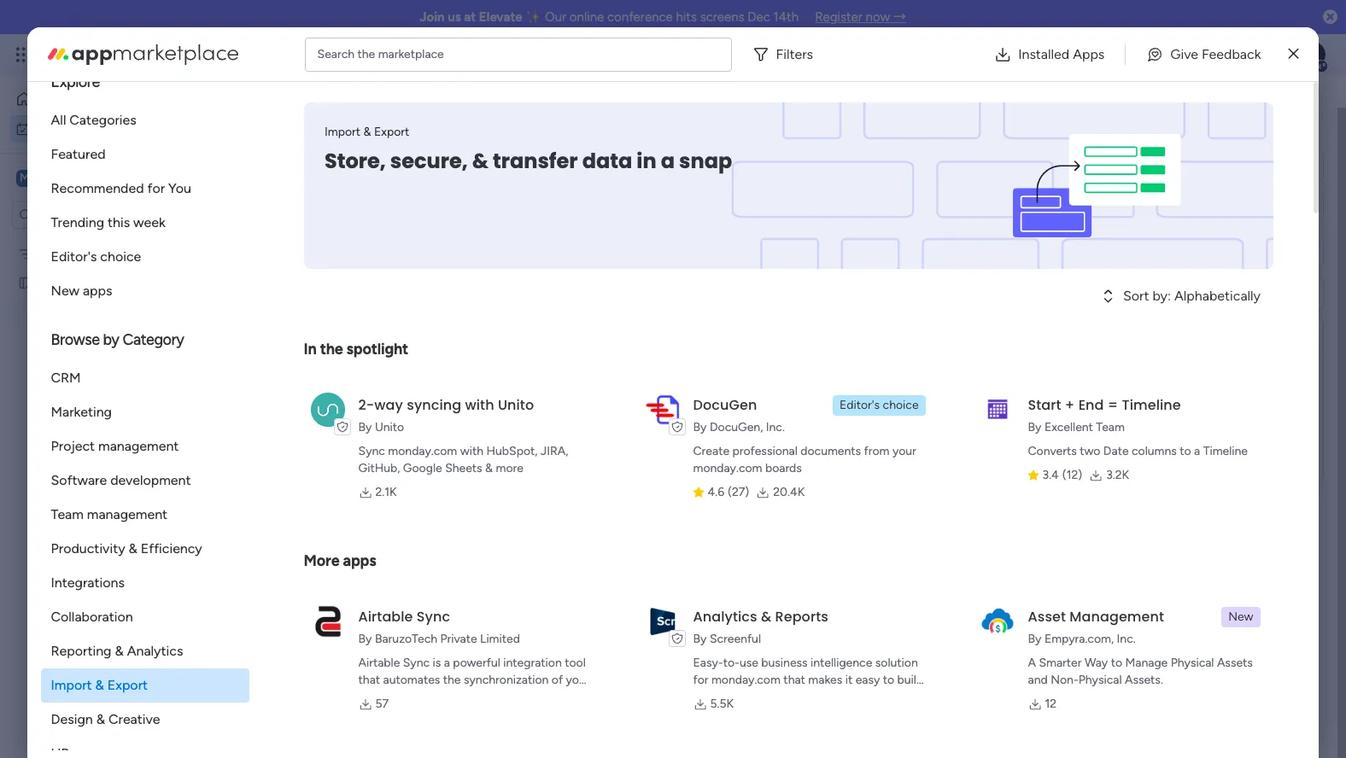 Task type: vqa. For each thing, say whether or not it's contained in the screenshot.
team
yes



Task type: describe. For each thing, give the bounding box(es) containing it.
import for import & export
[[51, 678, 92, 694]]

main
[[39, 170, 69, 186]]

build
[[898, 673, 924, 688]]

converts
[[1029, 444, 1077, 459]]

items inside next week / 0 items
[[393, 433, 422, 448]]

export for import & export
[[108, 678, 148, 694]]

no
[[1043, 431, 1059, 445]]

search everything image
[[1202, 46, 1219, 63]]

import & export store, secure, & transfer data in a snap
[[324, 125, 732, 175]]

=
[[1108, 396, 1119, 415]]

without a date /
[[288, 551, 419, 573]]

first for first board link
[[714, 249, 738, 263]]

this
[[108, 215, 130, 231]]

the for spotlight
[[320, 340, 343, 359]]

team inside start + end = timeline by excellent team
[[1097, 420, 1125, 435]]

jira,
[[541, 444, 569, 459]]

selection
[[1062, 431, 1110, 445]]

1 horizontal spatial unito
[[498, 396, 534, 415]]

use
[[740, 656, 759, 671]]

& for productivity & efficiency
[[129, 541, 137, 557]]

2 horizontal spatial a
[[1195, 444, 1201, 459]]

airtable
[[359, 608, 413, 627]]

hubspot,
[[487, 444, 538, 459]]

0 horizontal spatial work
[[302, 99, 371, 138]]

customize for customize my work
[[1032, 86, 1104, 106]]

& for import & export store, secure, & transfer data in a snap
[[363, 125, 371, 139]]

create
[[694, 444, 730, 459]]

0 horizontal spatial your
[[783, 708, 806, 722]]

and inside a smarter way to manage physical assets and non-physical assets.
[[1029, 673, 1048, 688]]

shareable board image
[[18, 275, 34, 291]]

categories
[[70, 112, 137, 128]]

without
[[288, 551, 349, 573]]

by inside start + end = timeline by excellent team
[[1029, 420, 1042, 435]]

by:
[[1153, 288, 1172, 304]]

import & export
[[51, 678, 148, 694]]

and left people
[[1170, 122, 1190, 137]]

status column
[[1025, 243, 1104, 258]]

inbox image
[[1085, 46, 1102, 63]]

group title
[[914, 250, 970, 262]]

& right secure,
[[472, 147, 488, 175]]

sort by: alphabetically
[[1124, 288, 1261, 304]]

status for status column
[[1025, 243, 1059, 258]]

banner logo image
[[941, 103, 1253, 269]]

1 vertical spatial timeline
[[1204, 444, 1249, 459]]

monday.com inside create professional documents from your monday.com boards
[[694, 461, 763, 476]]

browse
[[51, 331, 100, 350]]

/ down 'spotlight'
[[367, 367, 375, 388]]

57
[[376, 697, 389, 712]]

people
[[1192, 122, 1229, 137]]

explore
[[51, 73, 100, 91]]

0 horizontal spatial 0
[[342, 495, 350, 509]]

0 vertical spatial week
[[133, 215, 166, 231]]

marketplace
[[378, 47, 444, 61]]

group for group
[[941, 212, 975, 227]]

0 inside next week / 0 items
[[382, 433, 390, 448]]

trending this week
[[51, 215, 166, 231]]

us
[[448, 9, 461, 25]]

google
[[403, 461, 442, 476]]

the for boards,
[[1059, 122, 1076, 137]]

in the spotlight
[[304, 340, 409, 359]]

board
[[60, 247, 91, 261]]

recommended for you
[[51, 180, 191, 197]]

no selection
[[1043, 431, 1110, 445]]

i
[[1345, 248, 1347, 262]]

and down build
[[901, 691, 921, 705]]

inc. for asset management
[[1117, 632, 1136, 647]]

airtable sync by baruzotech private limited
[[359, 608, 520, 647]]

browse by category
[[51, 331, 184, 350]]

all
[[51, 112, 66, 128]]

sync inside airtable sync by baruzotech private limited
[[417, 608, 451, 627]]

monday
[[76, 44, 135, 64]]

from inside easy-to-use business intelligence solution for monday.com that makes it easy to build charts and reports from your task data and share them with your colleagues.
[[794, 691, 820, 705]]

hide
[[450, 143, 476, 157]]

filters
[[776, 46, 814, 62]]

spotlight
[[347, 340, 409, 359]]

give feedback button
[[1133, 37, 1275, 71]]

invite members image
[[1122, 46, 1139, 63]]

by inside analytics & reports by screenful
[[694, 632, 707, 647]]

github,
[[359, 461, 400, 476]]

data inside the import & export store, secure, & transfer data in a snap
[[582, 147, 632, 175]]

my work
[[256, 99, 371, 138]]

apps for new apps
[[83, 283, 112, 299]]

management for project management
[[98, 438, 179, 455]]

boards
[[766, 461, 802, 476]]

app logo image down this week /
[[311, 393, 345, 427]]

1 horizontal spatial editor's
[[840, 398, 880, 413]]

working on i
[[1281, 248, 1347, 262]]

my inside main content
[[1107, 86, 1127, 106]]

by inside 2-way syncing with unito by unito
[[359, 420, 372, 435]]

alphabetically
[[1175, 288, 1261, 304]]

1 vertical spatial unito
[[375, 420, 404, 435]]

easy-
[[694, 656, 724, 671]]

date
[[367, 551, 403, 573]]

and up them
[[730, 691, 750, 705]]

manage
[[1126, 656, 1168, 671]]

board inside heading
[[1054, 398, 1086, 413]]

documents
[[801, 444, 862, 459]]

hits
[[676, 9, 697, 25]]

4.6
[[708, 485, 725, 500]]

0 vertical spatial items
[[509, 143, 538, 157]]

inc. for docugen
[[766, 420, 785, 435]]

apps for more apps
[[343, 552, 376, 571]]

0 vertical spatial choice
[[100, 249, 141, 265]]

/ up github,
[[370, 428, 378, 450]]

by empyra.com, inc.
[[1029, 632, 1136, 647]]

work for monday
[[138, 44, 169, 64]]

m
[[20, 170, 30, 185]]

analytics & reports by screenful
[[694, 608, 829, 647]]

item 1
[[278, 248, 310, 262]]

by up create
[[694, 420, 707, 435]]

0 vertical spatial management
[[172, 44, 266, 64]]

1 vertical spatial date
[[1104, 444, 1129, 459]]

4.6 (27)
[[708, 485, 750, 500]]

3.4 (12)
[[1043, 468, 1083, 483]]

on
[[1328, 248, 1342, 262]]

that
[[784, 673, 806, 688]]

assets.
[[1125, 673, 1164, 688]]

0 vertical spatial physical
[[1171, 656, 1215, 671]]

all categories
[[51, 112, 137, 128]]

apps marketplace image
[[47, 44, 238, 65]]

your inside create professional documents from your monday.com boards
[[893, 444, 917, 459]]

efficiency
[[141, 541, 202, 557]]

my for my board
[[40, 247, 57, 261]]

you'd
[[1232, 122, 1261, 137]]

at
[[464, 9, 476, 25]]

3.2k
[[1107, 468, 1130, 483]]

first inside list box
[[40, 276, 64, 290]]

timeline inside start + end = timeline by excellent team
[[1123, 396, 1182, 415]]

jacob simon image
[[1299, 41, 1326, 68]]

screenful
[[710, 632, 761, 647]]

monday.com inside easy-to-use business intelligence solution for monday.com that makes it easy to build charts and reports from your task data and share them with your colleagues.
[[712, 673, 781, 688]]

work for my
[[57, 121, 83, 135]]

1 vertical spatial choice
[[883, 398, 919, 413]]

(27)
[[728, 485, 750, 500]]

project management
[[51, 438, 179, 455]]

3.4
[[1043, 468, 1060, 483]]

0 horizontal spatial analytics
[[127, 644, 183, 660]]

import for import & export store, secure, & transfer data in a snap
[[324, 125, 360, 139]]

software development
[[51, 473, 191, 489]]

2.1k
[[376, 485, 397, 500]]

more
[[304, 552, 340, 571]]

choose the boards, columns and people you'd like to see
[[1014, 122, 1318, 137]]

create professional documents from your monday.com boards
[[694, 444, 917, 476]]

work inside main content
[[1131, 86, 1166, 106]]

empyra.com,
[[1045, 632, 1114, 647]]

dapulse x slim image
[[1289, 44, 1299, 65]]

register now →
[[815, 9, 907, 25]]

by inside airtable sync by baruzotech private limited
[[359, 632, 372, 647]]

main workspace
[[39, 170, 140, 186]]

apps image
[[1160, 46, 1177, 63]]

the for marketplace
[[358, 47, 375, 61]]

business
[[762, 656, 808, 671]]

app logo image left docugen
[[646, 393, 680, 427]]

app logo image left asset
[[981, 605, 1015, 639]]

for inside easy-to-use business intelligence solution for monday.com that makes it easy to build charts and reports from your task data and share them with your colleagues.
[[694, 673, 709, 688]]

1 horizontal spatial people
[[1068, 212, 1104, 227]]

0 horizontal spatial physical
[[1079, 673, 1123, 688]]

workspace image
[[16, 169, 33, 188]]

excellent
[[1045, 420, 1094, 435]]



Task type: locate. For each thing, give the bounding box(es) containing it.
first for first board group
[[1028, 398, 1052, 413]]

my board
[[40, 247, 91, 261]]

by down 2-
[[359, 420, 372, 435]]

0 horizontal spatial export
[[108, 678, 148, 694]]

0 vertical spatial inc.
[[766, 420, 785, 435]]

columns right 'boards,'
[[1122, 122, 1167, 137]]

home button
[[10, 85, 184, 113]]

1 horizontal spatial new
[[1229, 610, 1254, 625]]

list box containing my board
[[0, 236, 218, 528]]

work
[[1131, 86, 1166, 106], [302, 99, 371, 138]]

data inside easy-to-use business intelligence solution for monday.com that makes it easy to build charts and reports from your task data and share them with your colleagues.
[[874, 691, 898, 705]]

1 horizontal spatial customize
[[1032, 86, 1104, 106]]

1 horizontal spatial editor's choice
[[840, 398, 919, 413]]

status up working on i
[[1300, 212, 1334, 227]]

from down that
[[794, 691, 820, 705]]

people down the choose
[[1025, 158, 1061, 172]]

0 vertical spatial from
[[865, 444, 890, 459]]

with inside easy-to-use business intelligence solution for monday.com that makes it easy to build charts and reports from your task data and share them with your colleagues.
[[756, 708, 780, 722]]

to inside easy-to-use business intelligence solution for monday.com that makes it easy to build charts and reports from your task data and share them with your colleagues.
[[883, 673, 895, 688]]

my for my work
[[256, 99, 296, 138]]

1 horizontal spatial a
[[661, 147, 675, 175]]

1 vertical spatial sync
[[417, 608, 451, 627]]

1 horizontal spatial 0
[[382, 433, 390, 448]]

& for design & creative
[[96, 712, 105, 728]]

people up column
[[1068, 212, 1104, 227]]

team down software
[[51, 507, 84, 523]]

2 vertical spatial monday.com
[[712, 673, 781, 688]]

featured
[[51, 146, 106, 162]]

for left the you
[[147, 180, 165, 197]]

first board
[[714, 249, 772, 263], [40, 276, 98, 290], [1028, 398, 1086, 413]]

export inside the import & export store, secure, & transfer data in a snap
[[374, 125, 409, 139]]

new up assets
[[1229, 610, 1254, 625]]

end
[[1079, 396, 1105, 415]]

status left column
[[1025, 243, 1059, 258]]

inc.
[[766, 420, 785, 435], [1117, 632, 1136, 647]]

main content containing overdue /
[[226, 41, 1347, 759]]

0 horizontal spatial team
[[51, 507, 84, 523]]

docugen
[[694, 396, 758, 415]]

your right documents
[[893, 444, 917, 459]]

conference
[[608, 9, 673, 25]]

from right documents
[[865, 444, 890, 459]]

first board for first board link
[[714, 249, 772, 263]]

first board for first board group
[[1028, 398, 1086, 413]]

export up search icon at left
[[374, 125, 409, 139]]

1 vertical spatial group
[[914, 250, 946, 262]]

inc. up "professional"
[[766, 420, 785, 435]]

sync up github,
[[359, 444, 385, 459]]

new for new apps
[[51, 283, 79, 299]]

productivity & efficiency
[[51, 541, 202, 557]]

by
[[103, 331, 119, 350]]

1 image
[[1097, 35, 1113, 54]]

date up 3.2k
[[1104, 444, 1129, 459]]

work inside my work button
[[57, 121, 83, 135]]

my for my work
[[38, 121, 54, 135]]

app logo image left start
[[981, 393, 1015, 427]]

integrations
[[51, 575, 125, 591]]

1 horizontal spatial physical
[[1171, 656, 1215, 671]]

next
[[288, 428, 322, 450]]

snap
[[679, 147, 732, 175]]

data left the in
[[582, 147, 632, 175]]

0 vertical spatial people
[[1025, 158, 1061, 172]]

sync inside sync monday.com with hubspot, jira, github, google sheets & more
[[359, 444, 385, 459]]

search image
[[392, 144, 406, 157]]

1 horizontal spatial items
[[393, 433, 422, 448]]

status
[[1300, 212, 1334, 227], [1025, 243, 1059, 258]]

2 horizontal spatial first
[[1028, 398, 1052, 413]]

notifications image
[[1047, 46, 1064, 63]]

1 vertical spatial inc.
[[1117, 632, 1136, 647]]

management for team management
[[87, 507, 168, 523]]

editor's choice up documents
[[840, 398, 919, 413]]

software
[[51, 473, 107, 489]]

list box
[[0, 236, 218, 528]]

from inside create professional documents from your monday.com boards
[[865, 444, 890, 459]]

a inside main content
[[353, 551, 363, 573]]

1 horizontal spatial import
[[324, 125, 360, 139]]

see
[[299, 47, 319, 62]]

2 vertical spatial items
[[353, 495, 382, 509]]

1 vertical spatial monday.com
[[694, 461, 763, 476]]

1 vertical spatial columns
[[1132, 444, 1177, 459]]

import up store,
[[324, 125, 360, 139]]

next week / 0 items
[[288, 428, 422, 450]]

0 horizontal spatial status
[[1025, 243, 1059, 258]]

& for reporting & analytics
[[115, 644, 124, 660]]

with right syncing
[[465, 396, 495, 415]]

0 vertical spatial customize
[[1032, 86, 1104, 106]]

task
[[850, 691, 872, 705]]

category
[[123, 331, 184, 350]]

smarter
[[1040, 656, 1082, 671]]

help image
[[1239, 46, 1256, 63]]

0 horizontal spatial unito
[[375, 420, 404, 435]]

& right design in the bottom of the page
[[96, 712, 105, 728]]

0 vertical spatial status
[[1300, 212, 1334, 227]]

status for status
[[1300, 212, 1334, 227]]

None search field
[[252, 137, 413, 164]]

home
[[39, 91, 72, 106]]

my inside list box
[[40, 247, 57, 261]]

1 vertical spatial a
[[1195, 444, 1201, 459]]

by
[[359, 420, 372, 435], [694, 420, 707, 435], [1029, 420, 1042, 435], [359, 632, 372, 647], [694, 632, 707, 647], [1029, 632, 1042, 647]]

import
[[324, 125, 360, 139], [51, 678, 92, 694]]

with down reports
[[756, 708, 780, 722]]

design
[[51, 712, 93, 728]]

0 vertical spatial first
[[714, 249, 738, 263]]

items up google
[[393, 433, 422, 448]]

new down my board
[[51, 283, 79, 299]]

work up store,
[[302, 99, 371, 138]]

date up sort by: alphabetically
[[1185, 212, 1210, 227]]

your up colleagues.
[[823, 691, 847, 705]]

analytics up the screenful
[[694, 608, 758, 627]]

installed apps
[[1019, 46, 1105, 62]]

0 vertical spatial with
[[465, 396, 495, 415]]

group left title at top right
[[914, 250, 946, 262]]

/
[[358, 213, 366, 234], [367, 367, 375, 388], [370, 428, 378, 450], [407, 551, 415, 573]]

customize inside customize button
[[572, 143, 630, 157]]

group for group title
[[914, 250, 946, 262]]

editor's choice down trending this week
[[51, 249, 141, 265]]

customize down installed apps on the right top of the page
[[1032, 86, 1104, 106]]

0 vertical spatial group
[[941, 212, 975, 227]]

2 horizontal spatial your
[[893, 444, 917, 459]]

apps down board
[[83, 283, 112, 299]]

online
[[570, 9, 604, 25]]

date inside main content
[[1185, 212, 1210, 227]]

unito up the hubspot,
[[498, 396, 534, 415]]

0 up github,
[[382, 433, 390, 448]]

a inside the import & export store, secure, & transfer data in a snap
[[661, 147, 675, 175]]

column
[[1062, 243, 1104, 258]]

select product image
[[15, 46, 32, 63]]

apps right more
[[343, 552, 376, 571]]

2 vertical spatial week
[[326, 428, 366, 450]]

0 vertical spatial for
[[147, 180, 165, 197]]

week right this
[[133, 215, 166, 231]]

by up a
[[1029, 632, 1042, 647]]

asset management
[[1029, 608, 1165, 627]]

with inside 2-way syncing with unito by unito
[[465, 396, 495, 415]]

app logo image
[[311, 393, 345, 427], [646, 393, 680, 427], [981, 393, 1015, 427], [311, 605, 345, 639], [646, 605, 680, 639], [981, 605, 1015, 639]]

for down the easy-
[[694, 673, 709, 688]]

way
[[375, 396, 403, 415]]

2 vertical spatial with
[[756, 708, 780, 722]]

my up 'boards,'
[[1107, 86, 1127, 106]]

(12)
[[1063, 468, 1083, 483]]

start + end = timeline by excellent team
[[1029, 396, 1182, 435]]

0 horizontal spatial for
[[147, 180, 165, 197]]

choose
[[1014, 122, 1056, 137]]

1 vertical spatial physical
[[1079, 673, 1123, 688]]

2 vertical spatial the
[[320, 340, 343, 359]]

1 vertical spatial 0
[[342, 495, 350, 509]]

0 horizontal spatial customize
[[572, 143, 630, 157]]

option
[[0, 238, 218, 242]]

by up the easy-
[[694, 632, 707, 647]]

export for import & export store, secure, & transfer data in a snap
[[374, 125, 409, 139]]

0 horizontal spatial sync
[[359, 444, 385, 459]]

1 vertical spatial people
[[1068, 212, 1104, 227]]

editor's down trending
[[51, 249, 97, 265]]

& inside analytics & reports by screenful
[[761, 608, 772, 627]]

my inside button
[[38, 121, 54, 135]]

1 vertical spatial status
[[1025, 243, 1059, 258]]

secure,
[[390, 147, 468, 175]]

to inside a smarter way to manage physical assets and non-physical assets.
[[1112, 656, 1123, 671]]

0 vertical spatial columns
[[1122, 122, 1167, 137]]

week for next
[[326, 428, 366, 450]]

see
[[1299, 122, 1318, 137]]

0
[[382, 433, 390, 448], [342, 495, 350, 509]]

Filter dashboard by text search field
[[252, 137, 413, 164]]

columns for and
[[1122, 122, 1167, 137]]

1 vertical spatial analytics
[[127, 644, 183, 660]]

sync up private
[[417, 608, 451, 627]]

1 vertical spatial with
[[460, 444, 484, 459]]

installed apps button
[[981, 37, 1119, 71]]

a smarter way to manage physical assets and non-physical assets.
[[1029, 656, 1254, 688]]

1 vertical spatial from
[[794, 691, 820, 705]]

the left 'boards,'
[[1059, 122, 1076, 137]]

& inside sync monday.com with hubspot, jira, github, google sheets & more
[[485, 461, 493, 476]]

/ right the date
[[407, 551, 415, 573]]

unito
[[498, 396, 534, 415], [375, 420, 404, 435]]

monday.com up google
[[388, 444, 457, 459]]

data down easy
[[874, 691, 898, 705]]

items right done
[[509, 143, 538, 157]]

0 vertical spatial timeline
[[1123, 396, 1182, 415]]

it
[[846, 673, 853, 688]]

1 horizontal spatial for
[[694, 673, 709, 688]]

week down 2-
[[326, 428, 366, 450]]

Search in workspace field
[[36, 205, 143, 225]]

main content
[[226, 41, 1347, 759]]

first inside heading
[[1028, 398, 1052, 413]]

& left reports at the right of page
[[761, 608, 772, 627]]

2 horizontal spatial items
[[509, 143, 538, 157]]

0 horizontal spatial items
[[353, 495, 382, 509]]

0 vertical spatial data
[[582, 147, 632, 175]]

1 horizontal spatial inc.
[[1117, 632, 1136, 647]]

apps
[[83, 283, 112, 299], [343, 552, 376, 571]]

app logo image left the screenful
[[646, 605, 680, 639]]

0 vertical spatial your
[[893, 444, 917, 459]]

0 vertical spatial export
[[374, 125, 409, 139]]

1 vertical spatial editor's choice
[[840, 398, 919, 413]]

0 vertical spatial new
[[51, 283, 79, 299]]

1 horizontal spatial your
[[823, 691, 847, 705]]

1 vertical spatial work
[[57, 121, 83, 135]]

working
[[1281, 248, 1325, 262]]

the right in
[[320, 340, 343, 359]]

items down github,
[[353, 495, 382, 509]]

2 vertical spatial first board
[[1028, 398, 1086, 413]]

work up choose the boards, columns and people you'd like to see
[[1131, 86, 1166, 106]]

them
[[725, 708, 753, 722]]

first board heading
[[1028, 397, 1086, 414]]

your down reports
[[783, 708, 806, 722]]

by left no
[[1029, 420, 1042, 435]]

the right plans
[[358, 47, 375, 61]]

new for new
[[1229, 610, 1254, 625]]

1 vertical spatial your
[[823, 691, 847, 705]]

sort
[[1124, 288, 1150, 304]]

board inside list box
[[67, 276, 98, 290]]

customize for customize
[[572, 143, 630, 157]]

1 vertical spatial export
[[108, 678, 148, 694]]

monday.com inside sync monday.com with hubspot, jira, github, google sheets & more
[[388, 444, 457, 459]]

private
[[441, 632, 477, 647]]

now
[[866, 9, 891, 25]]

week down in the spotlight
[[323, 367, 363, 388]]

0 horizontal spatial import
[[51, 678, 92, 694]]

0 horizontal spatial people
[[1025, 158, 1061, 172]]

& left more
[[485, 461, 493, 476]]

0 vertical spatial date
[[1185, 212, 1210, 227]]

0 vertical spatial a
[[661, 147, 675, 175]]

1 horizontal spatial apps
[[343, 552, 376, 571]]

my left board
[[40, 247, 57, 261]]

columns inside main content
[[1122, 122, 1167, 137]]

first board inside list box
[[40, 276, 98, 290]]

productivity
[[51, 541, 125, 557]]

makes
[[809, 673, 843, 688]]

monday work management
[[76, 44, 266, 64]]

+
[[1066, 396, 1075, 415]]

monday.com down create
[[694, 461, 763, 476]]

2 horizontal spatial first board
[[1028, 398, 1086, 413]]

search the marketplace
[[318, 47, 444, 61]]

boards
[[1025, 200, 1062, 215]]

1 vertical spatial the
[[1059, 122, 1076, 137]]

work right monday
[[138, 44, 169, 64]]

& up design & creative
[[95, 678, 104, 694]]

1 horizontal spatial team
[[1097, 420, 1125, 435]]

people
[[1025, 158, 1061, 172], [1068, 212, 1104, 227]]

more
[[496, 461, 524, 476]]

group up title at top right
[[941, 212, 975, 227]]

with up sheets in the bottom left of the page
[[460, 444, 484, 459]]

analytics up import & export
[[127, 644, 183, 660]]

0 horizontal spatial editor's choice
[[51, 249, 141, 265]]

done
[[479, 143, 506, 157]]

1 horizontal spatial work
[[1131, 86, 1166, 106]]

1 vertical spatial customize
[[572, 143, 630, 157]]

1 horizontal spatial first
[[714, 249, 738, 263]]

inc. down management
[[1117, 632, 1136, 647]]

0 horizontal spatial editor's
[[51, 249, 97, 265]]

editor's up documents
[[840, 398, 880, 413]]

physical left assets
[[1171, 656, 1215, 671]]

sync monday.com with hubspot, jira, github, google sheets & more
[[359, 444, 569, 476]]

1 horizontal spatial status
[[1300, 212, 1334, 227]]

asset
[[1029, 608, 1067, 627]]

& right reporting
[[115, 644, 124, 660]]

design & creative
[[51, 712, 160, 728]]

week for this
[[323, 367, 363, 388]]

import up design in the bottom of the page
[[51, 678, 92, 694]]

1 vertical spatial editor's
[[840, 398, 880, 413]]

columns down start + end = timeline by excellent team
[[1132, 444, 1177, 459]]

editor's choice
[[51, 249, 141, 265], [840, 398, 919, 413]]

1 horizontal spatial analytics
[[694, 608, 758, 627]]

unito down way
[[375, 420, 404, 435]]

2 horizontal spatial the
[[1059, 122, 1076, 137]]

1 horizontal spatial timeline
[[1204, 444, 1249, 459]]

overdue /
[[288, 213, 370, 234]]

& for import & export
[[95, 678, 104, 694]]

0 horizontal spatial data
[[582, 147, 632, 175]]

export up creative
[[108, 678, 148, 694]]

0 vertical spatial analytics
[[694, 608, 758, 627]]

and down a
[[1029, 673, 1048, 688]]

0 vertical spatial editor's choice
[[51, 249, 141, 265]]

way
[[1085, 656, 1109, 671]]

import inside the import & export store, secure, & transfer data in a snap
[[324, 125, 360, 139]]

1 horizontal spatial work
[[138, 44, 169, 64]]

customize left the in
[[572, 143, 630, 157]]

my down see plans 'button' on the left top of the page
[[256, 99, 296, 138]]

by down the "airtable"
[[359, 632, 372, 647]]

trending
[[51, 215, 104, 231]]

with inside sync monday.com with hubspot, jira, github, google sheets & more
[[460, 444, 484, 459]]

team down = at the right
[[1097, 420, 1125, 435]]

your
[[893, 444, 917, 459], [823, 691, 847, 705], [783, 708, 806, 722]]

sort by: alphabetically button
[[1094, 283, 1274, 310]]

1 vertical spatial items
[[393, 433, 422, 448]]

& up store,
[[363, 125, 371, 139]]

my down "home"
[[38, 121, 54, 135]]

0 horizontal spatial a
[[353, 551, 363, 573]]

join us at elevate ✨ our online conference hits screens dec 14th
[[420, 9, 799, 25]]

monday.com down use
[[712, 673, 781, 688]]

in
[[637, 147, 656, 175]]

physical down way
[[1079, 673, 1123, 688]]

columns for to
[[1132, 444, 1177, 459]]

editor's
[[51, 249, 97, 265], [840, 398, 880, 413]]

1 vertical spatial management
[[98, 438, 179, 455]]

app logo image left the "airtable"
[[311, 605, 345, 639]]

colleagues.
[[809, 708, 869, 722]]

0 horizontal spatial first
[[40, 276, 64, 290]]

& left efficiency
[[129, 541, 137, 557]]

see plans button
[[276, 42, 358, 68]]

0 left 2.1k
[[342, 495, 350, 509]]

easy-to-use business intelligence solution for monday.com that makes it easy to build charts and reports from your task data and share them with your colleagues.
[[694, 656, 924, 722]]

first board group
[[1025, 397, 1310, 456]]

marketing
[[51, 404, 112, 420]]

2 vertical spatial first
[[1028, 398, 1052, 413]]

analytics inside analytics & reports by screenful
[[694, 608, 758, 627]]

0 horizontal spatial work
[[57, 121, 83, 135]]

1 horizontal spatial first board
[[714, 249, 772, 263]]

& for analytics & reports by screenful
[[761, 608, 772, 627]]

first board inside group
[[1028, 398, 1086, 413]]

0 vertical spatial unito
[[498, 396, 534, 415]]

elevate
[[479, 9, 523, 25]]

solution
[[876, 656, 918, 671]]

work up featured
[[57, 121, 83, 135]]

workspace selection element
[[16, 168, 143, 190]]

/ right overdue
[[358, 213, 366, 234]]

reports
[[753, 691, 791, 705]]

items
[[509, 143, 538, 157], [393, 433, 422, 448], [353, 495, 382, 509]]

boards,
[[1079, 122, 1119, 137]]

customize
[[1032, 86, 1104, 106], [572, 143, 630, 157]]

store,
[[324, 147, 386, 175]]



